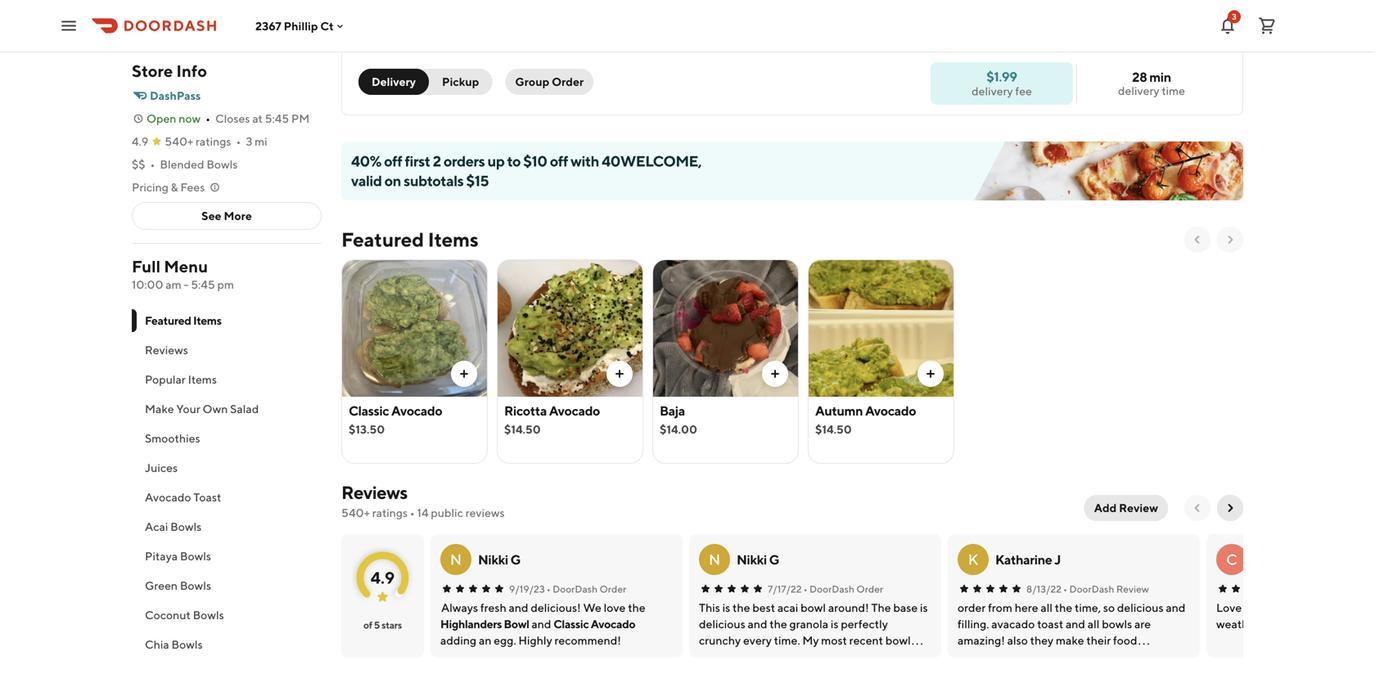 Task type: locate. For each thing, give the bounding box(es) containing it.
4.9 up $$
[[132, 135, 148, 148]]

g up 9/19/23
[[511, 552, 521, 568]]

1 vertical spatial ratings
[[372, 506, 408, 520]]

• left 14 on the left bottom of the page
[[410, 506, 415, 520]]

0 horizontal spatial reviews
[[145, 343, 188, 357]]

3 left mi
[[246, 135, 252, 148]]

autumn
[[815, 403, 863, 419]]

previous button of carousel image
[[1191, 233, 1204, 246]]

n for 9/19/23
[[450, 551, 462, 569]]

$14.50 inside the autumn avocado $14.50
[[815, 423, 852, 436]]

0 horizontal spatial $14.50
[[504, 423, 541, 436]]

3 left the 0 items, open order cart image
[[1232, 12, 1237, 21]]

$14.50 inside ricotta avocado $14.50
[[504, 423, 541, 436]]

$14.50 for autumn avocado
[[815, 423, 852, 436]]

0 vertical spatial 4.9
[[132, 135, 148, 148]]

2 add item to cart image from the left
[[613, 368, 626, 381]]

of 5 stars
[[363, 620, 402, 631]]

1 vertical spatial blended
[[160, 158, 204, 171]]

0 vertical spatial featured
[[341, 228, 424, 251]]

mi
[[255, 135, 267, 148]]

blended bowls
[[132, 3, 309, 34]]

green bowls button
[[132, 571, 322, 601]]

0 horizontal spatial 5:45
[[191, 278, 215, 291]]

group order button
[[505, 69, 594, 95]]

1 horizontal spatial g
[[769, 552, 779, 568]]

0 horizontal spatial nikki
[[478, 552, 508, 568]]

2 nikki from the left
[[737, 552, 767, 568]]

0 horizontal spatial g
[[511, 552, 521, 568]]

bowls inside button
[[170, 520, 202, 534]]

5:45 right "at"
[[265, 112, 289, 125]]

• right 9/19/23
[[547, 584, 551, 595]]

1 vertical spatial 5:45
[[191, 278, 215, 291]]

$14.50 down 'autumn'
[[815, 423, 852, 436]]

highlanders bowl button
[[440, 616, 529, 633]]

avocado toast
[[145, 491, 221, 504]]

1 horizontal spatial 4.9
[[371, 569, 395, 588]]

chia bowls button
[[132, 630, 322, 660]]

1 horizontal spatial 540+
[[341, 506, 370, 520]]

reviews for reviews 540+ ratings • 14 public reviews
[[341, 482, 407, 503]]

2 horizontal spatial doordash
[[1069, 584, 1114, 595]]

featured items
[[341, 228, 479, 251], [145, 314, 222, 327]]

acai bowls button
[[132, 512, 322, 542]]

bowls for acai bowls
[[170, 520, 202, 534]]

1 vertical spatial items
[[193, 314, 222, 327]]

items
[[428, 228, 479, 251], [193, 314, 222, 327], [188, 373, 217, 386]]

ricotta avocado $14.50
[[504, 403, 600, 436]]

1 horizontal spatial delivery
[[1118, 84, 1160, 97]]

popular items button
[[132, 365, 322, 395]]

40%
[[351, 152, 381, 170]]

• doordash order up 'classic avocado'
[[547, 584, 626, 595]]

delivery
[[1118, 84, 1160, 97], [972, 84, 1013, 98]]

reviews inside button
[[145, 343, 188, 357]]

pitaya bowls
[[145, 550, 211, 563]]

reviews inside reviews 540+ ratings • 14 public reviews
[[341, 482, 407, 503]]

2 off from the left
[[550, 152, 568, 170]]

5:45 inside full menu 10:00 am - 5:45 pm
[[191, 278, 215, 291]]

open
[[147, 112, 176, 125]]

featured items down 'on'
[[341, 228, 479, 251]]

1 horizontal spatial nikki
[[737, 552, 767, 568]]

1 horizontal spatial featured
[[341, 228, 424, 251]]

0 horizontal spatial add item to cart image
[[458, 368, 471, 381]]

0 horizontal spatial order
[[552, 75, 584, 88]]

1 horizontal spatial order
[[600, 584, 626, 595]]

see more button
[[133, 203, 321, 229]]

•
[[206, 112, 210, 125], [236, 135, 241, 148], [150, 158, 155, 171], [410, 506, 415, 520], [547, 584, 551, 595], [804, 584, 808, 595], [1063, 584, 1068, 595]]

0 horizontal spatial 3
[[246, 135, 252, 148]]

0 horizontal spatial classic
[[349, 403, 389, 419]]

0 vertical spatial blended
[[132, 3, 233, 34]]

open menu image
[[59, 16, 79, 36]]

540+ inside reviews 540+ ratings • 14 public reviews
[[341, 506, 370, 520]]

nikki g up 9/19/23
[[478, 552, 521, 568]]

3
[[1232, 12, 1237, 21], [246, 135, 252, 148]]

doordash right "7/17/22"
[[810, 584, 855, 595]]

bowls for coconut bowls
[[193, 609, 224, 622]]

1 vertical spatial 3
[[246, 135, 252, 148]]

avocado for autumn avocado
[[865, 403, 916, 419]]

classic inside button
[[554, 618, 589, 631]]

items down the subtotals
[[428, 228, 479, 251]]

4.9 up of 5 stars
[[371, 569, 395, 588]]

bowls inside 'button'
[[172, 638, 203, 652]]

classic avocado image
[[342, 260, 487, 397]]

1 nikki from the left
[[478, 552, 508, 568]]

nikki for 7/17/22
[[737, 552, 767, 568]]

baja image
[[653, 260, 798, 397]]

1 horizontal spatial featured items
[[341, 228, 479, 251]]

highlanders
[[440, 618, 502, 631]]

• right $$
[[150, 158, 155, 171]]

1 vertical spatial 4.9
[[371, 569, 395, 588]]

order for 9/19/23
[[600, 584, 626, 595]]

off right $10
[[550, 152, 568, 170]]

avocado inside ricotta avocado $14.50
[[549, 403, 600, 419]]

items up 'reviews' button
[[193, 314, 222, 327]]

1 vertical spatial featured items
[[145, 314, 222, 327]]

1 horizontal spatial classic
[[554, 618, 589, 631]]

nikki g up "7/17/22"
[[737, 552, 779, 568]]

0 horizontal spatial ratings
[[196, 135, 231, 148]]

0 vertical spatial classic
[[349, 403, 389, 419]]

0 horizontal spatial n
[[450, 551, 462, 569]]

add item to cart image
[[769, 368, 782, 381], [924, 368, 937, 381]]

bowls
[[238, 3, 309, 34], [207, 158, 238, 171], [170, 520, 202, 534], [180, 550, 211, 563], [180, 579, 211, 593], [193, 609, 224, 622], [172, 638, 203, 652]]

0 horizontal spatial add item to cart image
[[769, 368, 782, 381]]

1 horizontal spatial $14.50
[[815, 423, 852, 436]]

delivery left fee
[[972, 84, 1013, 98]]

2 g from the left
[[769, 552, 779, 568]]

1 add item to cart image from the left
[[769, 368, 782, 381]]

doordash for 9/19/23
[[553, 584, 598, 595]]

1 horizontal spatial n
[[709, 551, 721, 569]]

1 nikki g from the left
[[478, 552, 521, 568]]

of
[[363, 620, 372, 631]]

see more
[[202, 209, 252, 223]]

2 nikki g from the left
[[737, 552, 779, 568]]

1 g from the left
[[511, 552, 521, 568]]

2 vertical spatial items
[[188, 373, 217, 386]]

review right "add"
[[1119, 501, 1158, 515]]

avocado
[[391, 403, 442, 419], [549, 403, 600, 419], [865, 403, 916, 419], [145, 491, 191, 504], [591, 618, 635, 631]]

more
[[224, 209, 252, 223]]

1 horizontal spatial add item to cart image
[[924, 368, 937, 381]]

0 horizontal spatial featured items
[[145, 314, 222, 327]]

ratings down reviews link
[[372, 506, 408, 520]]

$14.50 down ricotta
[[504, 423, 541, 436]]

review down add review button
[[1116, 584, 1149, 595]]

1 $14.50 from the left
[[504, 423, 541, 436]]

autumn avocado image
[[809, 260, 954, 397]]

avocado inside the autumn avocado $14.50
[[865, 403, 916, 419]]

ct
[[320, 19, 334, 33]]

coconut
[[145, 609, 191, 622]]

2 n from the left
[[709, 551, 721, 569]]

classic right bowl in the left bottom of the page
[[554, 618, 589, 631]]

2 $14.50 from the left
[[815, 423, 852, 436]]

coconut bowls
[[145, 609, 224, 622]]

doordash up 'classic avocado'
[[553, 584, 598, 595]]

0 horizontal spatial • doordash order
[[547, 584, 626, 595]]

0 vertical spatial 3
[[1232, 12, 1237, 21]]

off
[[384, 152, 402, 170], [550, 152, 568, 170]]

ratings
[[196, 135, 231, 148], [372, 506, 408, 520]]

g
[[511, 552, 521, 568], [769, 552, 779, 568]]

1 vertical spatial 540+
[[341, 506, 370, 520]]

2 doordash from the left
[[810, 584, 855, 595]]

reviews up "popular"
[[145, 343, 188, 357]]

2 • doordash order from the left
[[804, 584, 883, 595]]

add review button
[[1084, 495, 1168, 521]]

1 horizontal spatial off
[[550, 152, 568, 170]]

subtotals
[[404, 172, 464, 190]]

1 doordash from the left
[[553, 584, 598, 595]]

2 add item to cart image from the left
[[924, 368, 937, 381]]

14
[[417, 506, 429, 520]]

reviews
[[466, 506, 505, 520]]

0 vertical spatial featured items
[[341, 228, 479, 251]]

juices
[[145, 461, 178, 475]]

1 horizontal spatial doordash
[[810, 584, 855, 595]]

pitaya bowls button
[[132, 542, 322, 571]]

1 horizontal spatial nikki g
[[737, 552, 779, 568]]

540+ ratings •
[[165, 135, 241, 148]]

Pickup radio
[[419, 69, 492, 95]]

Delivery radio
[[359, 69, 429, 95]]

1 horizontal spatial 3
[[1232, 12, 1237, 21]]

0 vertical spatial items
[[428, 228, 479, 251]]

next button of carousel image
[[1224, 233, 1237, 246]]

now
[[179, 112, 201, 125]]

1 horizontal spatial reviews
[[341, 482, 407, 503]]

0 vertical spatial review
[[1119, 501, 1158, 515]]

0 horizontal spatial off
[[384, 152, 402, 170]]

1 horizontal spatial 5:45
[[265, 112, 289, 125]]

avocado for classic avocado
[[391, 403, 442, 419]]

pricing & fees
[[132, 181, 205, 194]]

delivery
[[372, 75, 416, 88]]

0 horizontal spatial delivery
[[972, 84, 1013, 98]]

3 for 3 mi
[[246, 135, 252, 148]]

classic up $13.50
[[349, 403, 389, 419]]

delivery left time
[[1118, 84, 1160, 97]]

add item to cart image
[[458, 368, 471, 381], [613, 368, 626, 381]]

avocado inside classic avocado $13.50
[[391, 403, 442, 419]]

pm
[[291, 112, 310, 125]]

ratings down closes
[[196, 135, 231, 148]]

menu
[[164, 257, 208, 276]]

1 n from the left
[[450, 551, 462, 569]]

2 horizontal spatial order
[[857, 584, 883, 595]]

1 horizontal spatial add item to cart image
[[613, 368, 626, 381]]

1 vertical spatial classic
[[554, 618, 589, 631]]

0 vertical spatial reviews
[[145, 343, 188, 357]]

featured down am
[[145, 314, 191, 327]]

g for 9/19/23
[[511, 552, 521, 568]]

featured
[[341, 228, 424, 251], [145, 314, 191, 327]]

1 horizontal spatial • doordash order
[[804, 584, 883, 595]]

blended up the info
[[132, 3, 233, 34]]

featured items down - at left
[[145, 314, 222, 327]]

classic inside classic avocado $13.50
[[349, 403, 389, 419]]

public
[[431, 506, 463, 520]]

store info
[[132, 61, 207, 81]]

ricotta
[[504, 403, 547, 419]]

5:45 right - at left
[[191, 278, 215, 291]]

0 horizontal spatial doordash
[[553, 584, 598, 595]]

featured down 'on'
[[341, 228, 424, 251]]

full
[[132, 257, 161, 276]]

add item to cart image for avocado
[[924, 368, 937, 381]]

1 vertical spatial reviews
[[341, 482, 407, 503]]

add item to cart image for ricotta avocado
[[613, 368, 626, 381]]

g up "7/17/22"
[[769, 552, 779, 568]]

540+ down open now in the left top of the page
[[165, 135, 193, 148]]

closes
[[215, 112, 250, 125]]

previous image
[[1191, 502, 1204, 515]]

1 horizontal spatial ratings
[[372, 506, 408, 520]]

0 horizontal spatial featured
[[145, 314, 191, 327]]

1 • doordash order from the left
[[547, 584, 626, 595]]

order methods option group
[[359, 69, 492, 95]]

notification bell image
[[1218, 16, 1238, 36]]

featured inside heading
[[341, 228, 424, 251]]

off up 'on'
[[384, 152, 402, 170]]

featured items heading
[[341, 227, 479, 253]]

up
[[488, 152, 505, 170]]

reviews down $13.50
[[341, 482, 407, 503]]

0 horizontal spatial 4.9
[[132, 135, 148, 148]]

reviews
[[145, 343, 188, 357], [341, 482, 407, 503]]

1 add item to cart image from the left
[[458, 368, 471, 381]]

$14.50 for ricotta avocado
[[504, 423, 541, 436]]

0 horizontal spatial nikki g
[[478, 552, 521, 568]]

blended up pricing & fees button on the top of the page
[[160, 158, 204, 171]]

salad
[[230, 402, 259, 416]]

540+ down reviews link
[[341, 506, 370, 520]]

540+
[[165, 135, 193, 148], [341, 506, 370, 520]]

popular
[[145, 373, 186, 386]]

blended
[[132, 3, 233, 34], [160, 158, 204, 171]]

review
[[1119, 501, 1158, 515], [1116, 584, 1149, 595]]

items up make your own salad
[[188, 373, 217, 386]]

doordash right the 8/13/22
[[1069, 584, 1114, 595]]

• right "7/17/22"
[[804, 584, 808, 595]]

0 vertical spatial 540+
[[165, 135, 193, 148]]

doordash for 7/17/22
[[810, 584, 855, 595]]

$1.99 delivery fee
[[972, 69, 1032, 98]]

add item to cart image for $14.00
[[769, 368, 782, 381]]

pitaya
[[145, 550, 178, 563]]

• doordash order right "7/17/22"
[[804, 584, 883, 595]]

reviews 540+ ratings • 14 public reviews
[[341, 482, 505, 520]]

3 doordash from the left
[[1069, 584, 1114, 595]]

0 vertical spatial 5:45
[[265, 112, 289, 125]]

time
[[1162, 84, 1185, 97]]

own
[[203, 402, 228, 416]]

juices button
[[132, 454, 322, 483]]

avocado for ricotta avocado
[[549, 403, 600, 419]]



Task type: vqa. For each thing, say whether or not it's contained in the screenshot.
Type
no



Task type: describe. For each thing, give the bounding box(es) containing it.
next image
[[1224, 502, 1237, 515]]

28
[[1132, 69, 1147, 85]]

ratings inside reviews 540+ ratings • 14 public reviews
[[372, 506, 408, 520]]

am
[[166, 278, 181, 291]]

review inside add review button
[[1119, 501, 1158, 515]]

• doordash order for 7/17/22
[[804, 584, 883, 595]]

valid
[[351, 172, 382, 190]]

chia bowls
[[145, 638, 203, 652]]

doordash for 8/13/22
[[1069, 584, 1114, 595]]

nikki for 9/19/23
[[478, 552, 508, 568]]

• right now
[[206, 112, 210, 125]]

reviews for reviews
[[145, 343, 188, 357]]

• inside reviews 540+ ratings • 14 public reviews
[[410, 506, 415, 520]]

items inside heading
[[428, 228, 479, 251]]

to
[[507, 152, 521, 170]]

acai bowls
[[145, 520, 202, 534]]

pickup
[[442, 75, 479, 88]]

2
[[433, 152, 441, 170]]

popular items
[[145, 373, 217, 386]]

delivery inside 28 min delivery time
[[1118, 84, 1160, 97]]

make your own salad
[[145, 402, 259, 416]]

1 off from the left
[[384, 152, 402, 170]]

bowls for blended bowls
[[238, 3, 309, 34]]

add
[[1094, 501, 1117, 515]]

reviews link
[[341, 482, 407, 503]]

pricing & fees button
[[132, 179, 221, 196]]

g for 7/17/22
[[769, 552, 779, 568]]

on
[[384, 172, 401, 190]]

28 min delivery time
[[1118, 69, 1185, 97]]

classic avocado button
[[554, 616, 635, 633]]

nikki g for 9/19/23
[[478, 552, 521, 568]]

full menu 10:00 am - 5:45 pm
[[132, 257, 234, 291]]

• doordash review
[[1063, 584, 1149, 595]]

classic avocado
[[554, 618, 635, 631]]

stars
[[382, 620, 402, 631]]

phillip
[[284, 19, 318, 33]]

classic for classic avocado
[[554, 618, 589, 631]]

green
[[145, 579, 178, 593]]

order inside button
[[552, 75, 584, 88]]

highlanders bowl
[[440, 618, 529, 631]]

bowls for chia bowls
[[172, 638, 203, 652]]

$$ • blended bowls
[[132, 158, 238, 171]]

make your own salad button
[[132, 395, 322, 424]]

2367
[[255, 19, 281, 33]]

7/17/22
[[768, 584, 802, 595]]

smoothies button
[[132, 424, 322, 454]]

group
[[515, 75, 549, 88]]

• left 3 mi
[[236, 135, 241, 148]]

n for 7/17/22
[[709, 551, 721, 569]]

see
[[202, 209, 221, 223]]

nikki g for 7/17/22
[[737, 552, 779, 568]]

bowls for green bowls
[[180, 579, 211, 593]]

baja
[[660, 403, 685, 419]]

-
[[184, 278, 189, 291]]

3 mi
[[246, 135, 267, 148]]

baja $14.00
[[660, 403, 697, 436]]

autumn avocado $14.50
[[815, 403, 916, 436]]

fees
[[180, 181, 205, 194]]

add review
[[1094, 501, 1158, 515]]

group order
[[515, 75, 584, 88]]

40welcome,
[[602, 152, 702, 170]]

reviews button
[[132, 336, 322, 365]]

$14.00
[[660, 423, 697, 436]]

0 horizontal spatial 540+
[[165, 135, 193, 148]]

chia
[[145, 638, 169, 652]]

at
[[252, 112, 263, 125]]

ricotta avocado image
[[498, 260, 643, 397]]

10:00
[[132, 278, 163, 291]]

• doordash order for 9/19/23
[[547, 584, 626, 595]]

k
[[968, 551, 978, 569]]

with
[[571, 152, 599, 170]]

toast
[[193, 491, 221, 504]]

c
[[1226, 551, 1238, 569]]

3 for 3
[[1232, 12, 1237, 21]]

2367 phillip ct
[[255, 19, 334, 33]]

bowl
[[504, 618, 529, 631]]

order for 7/17/22
[[857, 584, 883, 595]]

fee
[[1015, 84, 1032, 98]]

dashpass
[[150, 89, 201, 102]]

acai
[[145, 520, 168, 534]]

• right the 8/13/22
[[1063, 584, 1068, 595]]

katharine j
[[995, 552, 1061, 568]]

$13.50
[[349, 423, 385, 436]]

store
[[132, 61, 173, 81]]

0 items, open order cart image
[[1257, 16, 1277, 36]]

&
[[171, 181, 178, 194]]

open now
[[147, 112, 201, 125]]

make
[[145, 402, 174, 416]]

$15
[[466, 172, 489, 190]]

40% off first 2 orders up to $10 off with 40welcome, valid on subtotals $15
[[351, 152, 702, 190]]

add item to cart image for classic avocado
[[458, 368, 471, 381]]

$10
[[523, 152, 547, 170]]

1 vertical spatial featured
[[145, 314, 191, 327]]

0 vertical spatial ratings
[[196, 135, 231, 148]]

$$
[[132, 158, 145, 171]]

green bowls
[[145, 579, 211, 593]]

items inside button
[[188, 373, 217, 386]]

smoothies
[[145, 432, 200, 445]]

delivery inside $1.99 delivery fee
[[972, 84, 1013, 98]]

avocado toast button
[[132, 483, 322, 512]]

your
[[176, 402, 200, 416]]

1 vertical spatial review
[[1116, 584, 1149, 595]]

5
[[374, 620, 380, 631]]

bowls for pitaya bowls
[[180, 550, 211, 563]]

2367 phillip ct button
[[255, 19, 347, 33]]

coconut bowls button
[[132, 601, 322, 630]]

8/13/22
[[1027, 584, 1062, 595]]

classic for classic avocado $13.50
[[349, 403, 389, 419]]

Item Search search field
[[1008, 10, 1230, 28]]

9/19/23
[[509, 584, 545, 595]]



